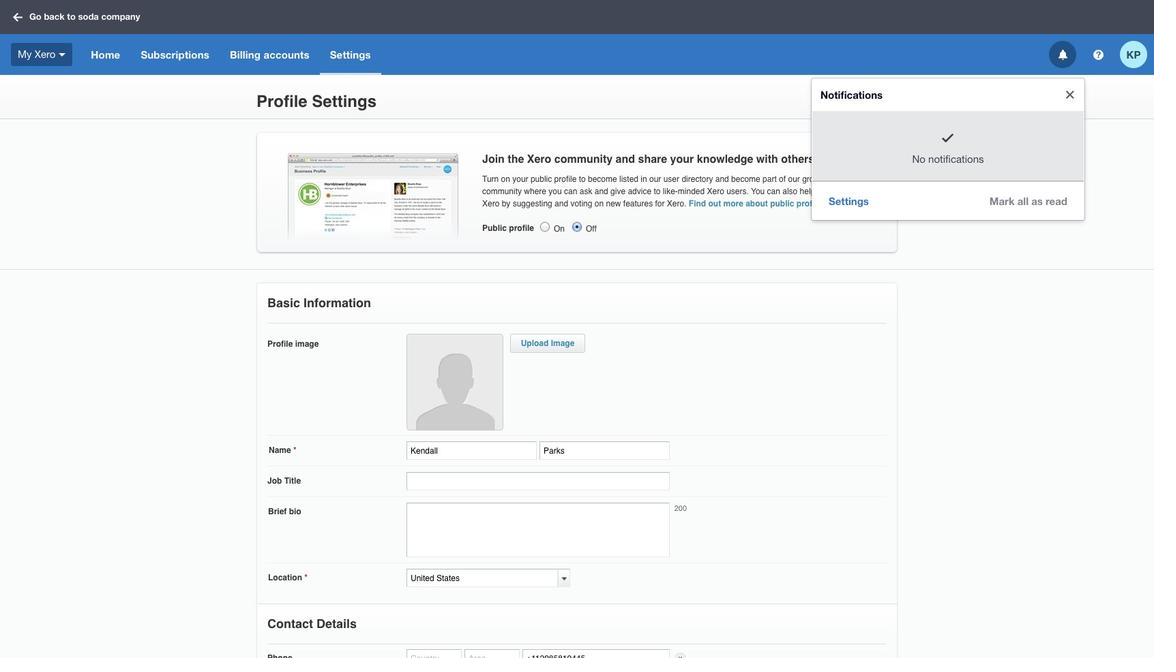 Task type: describe. For each thing, give the bounding box(es) containing it.
contact
[[267, 617, 313, 632]]

Name text field
[[407, 442, 537, 460]]

my xero button
[[0, 34, 81, 75]]

Area text field
[[464, 650, 520, 659]]

location
[[268, 574, 302, 583]]

notifications
[[928, 153, 984, 165]]

upload
[[521, 339, 549, 349]]

share
[[638, 153, 667, 166]]

voting
[[570, 199, 592, 209]]

give
[[610, 187, 626, 196]]

by
[[502, 199, 510, 209]]

as
[[1031, 195, 1043, 207]]

image
[[295, 340, 319, 349]]

minded
[[678, 187, 705, 196]]

on
[[554, 224, 565, 234]]

settings button
[[818, 187, 880, 215]]

public inside turn on your public profile to become listed in our user directory and become part of our growing community where you can ask and give advice to like-minded xero users. you can also help improve xero by suggesting and voting on new features for xero.
[[531, 175, 552, 184]]

profile inside turn on your public profile to become listed in our user directory and become part of our growing community where you can ask and give advice to like-minded xero users. you can also help improve xero by suggesting and voting on new features for xero.
[[554, 175, 577, 184]]

and down you
[[555, 199, 568, 209]]

contact details
[[267, 617, 357, 632]]

knowledge
[[697, 153, 753, 166]]

of
[[779, 175, 786, 184]]

where
[[524, 187, 546, 196]]

kp button
[[1120, 34, 1154, 75]]

title
[[284, 477, 301, 486]]

1 horizontal spatial community
[[554, 153, 613, 166]]

turn
[[482, 175, 499, 184]]

no notifications
[[912, 153, 984, 165]]

0 vertical spatial on
[[501, 175, 510, 184]]

part
[[763, 175, 777, 184]]

settings for settings button
[[829, 195, 869, 207]]

job
[[267, 477, 282, 486]]

advice
[[628, 187, 651, 196]]

200
[[674, 505, 687, 514]]

1 horizontal spatial to
[[579, 175, 586, 184]]

go back to soda company
[[29, 11, 140, 22]]

features
[[623, 199, 653, 209]]

xero.
[[667, 199, 687, 209]]

for
[[655, 199, 665, 209]]

notifications
[[821, 89, 883, 101]]

1 horizontal spatial on
[[595, 199, 604, 209]]

2 our from the left
[[788, 175, 800, 184]]

brief bio
[[268, 507, 301, 517]]

mark all as read
[[990, 195, 1067, 207]]

back
[[44, 11, 65, 22]]

2 horizontal spatial svg image
[[1093, 49, 1103, 60]]

accounts
[[264, 48, 309, 61]]

find out more about public profiles.
[[689, 199, 828, 209]]

all
[[1017, 195, 1029, 207]]

svg image
[[1058, 49, 1067, 60]]

Brief bio text field
[[407, 503, 670, 558]]

Off button
[[571, 221, 583, 233]]

community inside turn on your public profile to become listed in our user directory and become part of our growing community where you can ask and give advice to like-minded xero users. you can also help improve xero by suggesting and voting on new features for xero.
[[482, 187, 522, 196]]

0 vertical spatial to
[[67, 11, 76, 22]]

mark
[[990, 195, 1015, 207]]

profiles.
[[797, 199, 828, 209]]

directory
[[682, 175, 713, 184]]

On button
[[539, 221, 551, 233]]

join
[[482, 153, 505, 166]]

subscriptions
[[141, 48, 209, 61]]

suggesting
[[513, 199, 552, 209]]

and right ask
[[595, 187, 608, 196]]

soda
[[78, 11, 99, 22]]

help
[[800, 187, 815, 196]]

mark all as read button
[[979, 187, 1078, 215]]

1 horizontal spatial public
[[770, 199, 794, 209]]

billing accounts link
[[220, 34, 320, 75]]

growing
[[802, 175, 831, 184]]

image
[[551, 339, 575, 349]]

xero right the
[[527, 153, 551, 166]]

upload image button
[[521, 339, 575, 349]]

improve
[[818, 187, 847, 196]]

1 vertical spatial settings
[[312, 92, 377, 111]]

my
[[18, 48, 32, 60]]

profile for profile settings
[[256, 92, 307, 111]]

ask
[[580, 187, 592, 196]]



Task type: vqa. For each thing, say whether or not it's contained in the screenshot.
more row options icon
no



Task type: locate. For each thing, give the bounding box(es) containing it.
0 vertical spatial profile
[[256, 92, 307, 111]]

can
[[564, 187, 577, 196], [767, 187, 780, 196]]

can left ask
[[564, 187, 577, 196]]

community
[[554, 153, 613, 166], [482, 187, 522, 196]]

0 horizontal spatial profile
[[509, 224, 534, 233]]

and
[[616, 153, 635, 166], [715, 175, 729, 184], [595, 187, 608, 196], [555, 199, 568, 209]]

profile left image
[[267, 340, 293, 349]]

billing accounts
[[230, 48, 309, 61]]

Number text field
[[522, 650, 670, 659]]

None text field
[[407, 473, 670, 491]]

on left 'new'
[[595, 199, 604, 209]]

1 our from the left
[[649, 175, 661, 184]]

brief
[[268, 507, 287, 517]]

1 become from the left
[[588, 175, 617, 184]]

our right of
[[788, 175, 800, 184]]

0 horizontal spatial can
[[564, 187, 577, 196]]

our right in at right top
[[649, 175, 661, 184]]

become
[[588, 175, 617, 184], [731, 175, 760, 184]]

company
[[101, 11, 140, 22]]

community up by
[[482, 187, 522, 196]]

1 can from the left
[[564, 187, 577, 196]]

on
[[501, 175, 510, 184], [595, 199, 604, 209]]

profile image
[[267, 340, 319, 349]]

0 vertical spatial public
[[531, 175, 552, 184]]

1 vertical spatial your
[[512, 175, 528, 184]]

out
[[708, 199, 721, 209]]

my xero
[[18, 48, 55, 60]]

no
[[912, 153, 926, 165]]

you
[[751, 187, 765, 196]]

xero inside my xero popup button
[[35, 48, 55, 60]]

go back to soda company link
[[8, 5, 148, 29]]

home
[[91, 48, 120, 61]]

profile for profile image
[[267, 340, 293, 349]]

0 vertical spatial settings
[[330, 48, 371, 61]]

1 vertical spatial public
[[770, 199, 794, 209]]

svg image right my xero
[[59, 53, 66, 56]]

details
[[316, 617, 357, 632]]

your
[[670, 153, 694, 166], [512, 175, 528, 184]]

the
[[508, 153, 524, 166]]

1 horizontal spatial your
[[670, 153, 694, 166]]

profile
[[554, 175, 577, 184], [509, 224, 534, 233]]

like-
[[663, 187, 678, 196]]

can down part
[[767, 187, 780, 196]]

public
[[482, 224, 507, 233]]

in
[[641, 175, 647, 184]]

svg image left go
[[13, 13, 23, 21]]

to up for
[[654, 187, 661, 196]]

2 horizontal spatial to
[[654, 187, 661, 196]]

Last text field
[[540, 442, 670, 460]]

1 horizontal spatial our
[[788, 175, 800, 184]]

xero right my at the top of the page
[[35, 48, 55, 60]]

svg image inside my xero popup button
[[59, 53, 66, 56]]

group inside banner
[[812, 78, 1084, 220]]

Location text field
[[407, 570, 558, 588]]

svg image
[[13, 13, 23, 21], [1093, 49, 1103, 60], [59, 53, 66, 56]]

group
[[812, 78, 1084, 220]]

public up where
[[531, 175, 552, 184]]

public down also
[[770, 199, 794, 209]]

0 horizontal spatial our
[[649, 175, 661, 184]]

settings inside popup button
[[330, 48, 371, 61]]

profile
[[256, 92, 307, 111], [267, 340, 293, 349]]

off
[[586, 224, 597, 234]]

kp
[[1126, 48, 1141, 60]]

0 vertical spatial profile
[[554, 175, 577, 184]]

settings up the profile settings
[[330, 48, 371, 61]]

our
[[649, 175, 661, 184], [788, 175, 800, 184]]

become up give
[[588, 175, 617, 184]]

1 vertical spatial on
[[595, 199, 604, 209]]

1 vertical spatial to
[[579, 175, 586, 184]]

2 can from the left
[[767, 187, 780, 196]]

to up ask
[[579, 175, 586, 184]]

Country text field
[[407, 650, 462, 659]]

listed
[[619, 175, 638, 184]]

settings down settings popup button
[[312, 92, 377, 111]]

job title
[[267, 477, 301, 486]]

xero
[[35, 48, 55, 60], [527, 153, 551, 166], [707, 187, 724, 196], [482, 199, 500, 209]]

svg image inside go back to soda company link
[[13, 13, 23, 21]]

0 horizontal spatial to
[[67, 11, 76, 22]]

also
[[782, 187, 798, 196]]

and up users.
[[715, 175, 729, 184]]

settings inside button
[[829, 195, 869, 207]]

0 horizontal spatial public
[[531, 175, 552, 184]]

upload image
[[521, 339, 575, 349]]

go
[[29, 11, 41, 22]]

others
[[781, 153, 815, 166]]

0 horizontal spatial svg image
[[13, 13, 23, 21]]

xero left by
[[482, 199, 500, 209]]

0 vertical spatial your
[[670, 153, 694, 166]]

0 horizontal spatial become
[[588, 175, 617, 184]]

public
[[531, 175, 552, 184], [770, 199, 794, 209]]

on right turn
[[501, 175, 510, 184]]

join the xero community and share your knowledge with others
[[482, 153, 815, 166]]

community up ask
[[554, 153, 613, 166]]

about
[[746, 199, 768, 209]]

you
[[549, 187, 562, 196]]

basic
[[267, 296, 300, 310]]

home link
[[81, 34, 131, 75]]

0 horizontal spatial on
[[501, 175, 510, 184]]

more
[[723, 199, 743, 209]]

billing
[[230, 48, 261, 61]]

group containing notifications
[[812, 78, 1084, 220]]

to
[[67, 11, 76, 22], [579, 175, 586, 184], [654, 187, 661, 196]]

1 vertical spatial community
[[482, 187, 522, 196]]

and up listed
[[616, 153, 635, 166]]

public profile
[[482, 224, 534, 233]]

information
[[304, 296, 371, 310]]

profile settings
[[256, 92, 377, 111]]

2 vertical spatial to
[[654, 187, 661, 196]]

0 horizontal spatial community
[[482, 187, 522, 196]]

profile down accounts
[[256, 92, 307, 111]]

your up user
[[670, 153, 694, 166]]

become up users.
[[731, 175, 760, 184]]

subscriptions link
[[131, 34, 220, 75]]

1 horizontal spatial can
[[767, 187, 780, 196]]

with
[[756, 153, 778, 166]]

1 horizontal spatial become
[[731, 175, 760, 184]]

xero up out
[[707, 187, 724, 196]]

your inside turn on your public profile to become listed in our user directory and become part of our growing community where you can ask and give advice to like-minded xero users. you can also help improve xero by suggesting and voting on new features for xero.
[[512, 175, 528, 184]]

to right back
[[67, 11, 76, 22]]

users.
[[727, 187, 749, 196]]

find out more about public profiles. link
[[689, 199, 828, 209]]

profile up you
[[554, 175, 577, 184]]

0 vertical spatial community
[[554, 153, 613, 166]]

find
[[689, 199, 706, 209]]

svg image right svg image
[[1093, 49, 1103, 60]]

1 vertical spatial profile
[[267, 340, 293, 349]]

settings for settings popup button
[[330, 48, 371, 61]]

2 become from the left
[[731, 175, 760, 184]]

settings
[[330, 48, 371, 61], [312, 92, 377, 111], [829, 195, 869, 207]]

new
[[606, 199, 621, 209]]

read
[[1046, 195, 1067, 207]]

1 vertical spatial profile
[[509, 224, 534, 233]]

2 vertical spatial settings
[[829, 195, 869, 207]]

user
[[663, 175, 679, 184]]

1 horizontal spatial svg image
[[59, 53, 66, 56]]

basic information
[[267, 296, 371, 310]]

0 horizontal spatial your
[[512, 175, 528, 184]]

bio
[[289, 507, 301, 517]]

banner
[[0, 0, 1154, 220]]

settings right profiles.
[[829, 195, 869, 207]]

settings button
[[320, 34, 381, 75]]

name
[[269, 446, 291, 456]]

your up where
[[512, 175, 528, 184]]

profile left on button
[[509, 224, 534, 233]]

banner containing kp
[[0, 0, 1154, 220]]

turn on your public profile to become listed in our user directory and become part of our growing community where you can ask and give advice to like-minded xero users. you can also help improve xero by suggesting and voting on new features for xero.
[[482, 175, 847, 209]]

1 horizontal spatial profile
[[554, 175, 577, 184]]



